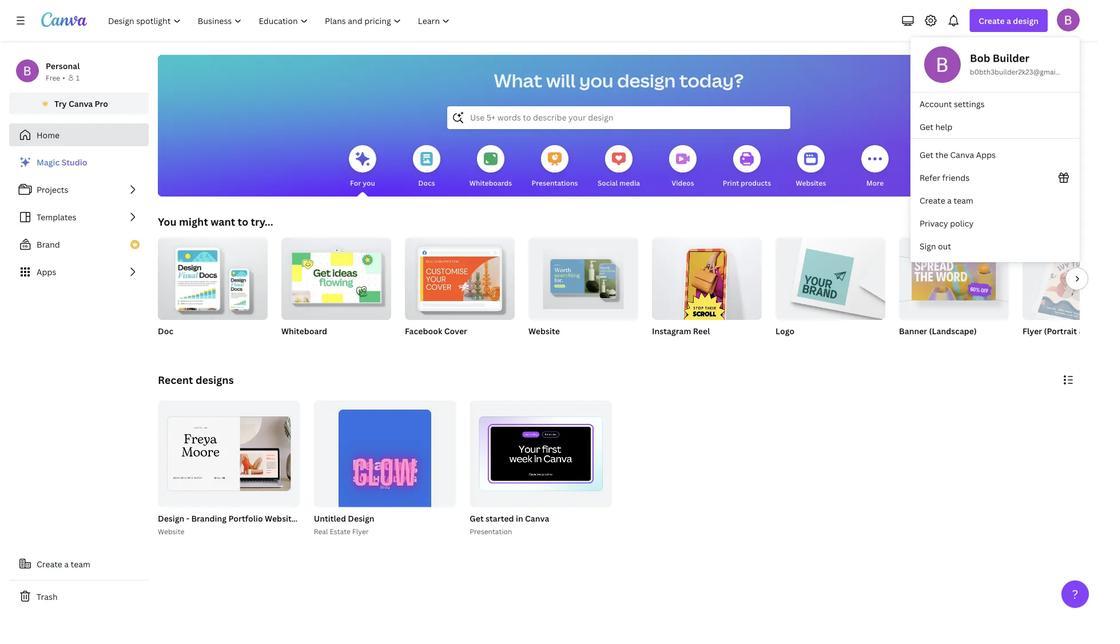 Task type: vqa. For each thing, say whether or not it's contained in the screenshot.
Login
no



Task type: describe. For each thing, give the bounding box(es) containing it.
create a design
[[979, 15, 1039, 26]]

logo group
[[776, 233, 886, 351]]

1 vertical spatial ×
[[1035, 341, 1038, 350]]

1 vertical spatial 8.5
[[1023, 341, 1033, 350]]

what will you design today?
[[494, 68, 744, 93]]

for you button
[[349, 137, 376, 197]]

in inside the design - branding portfolio website in white  grey  black  light classic minimal style website
[[298, 514, 306, 525]]

refer friends
[[920, 173, 970, 183]]

get help
[[920, 121, 953, 132]]

whiteboards button
[[470, 137, 512, 197]]

magic studio link
[[9, 151, 149, 174]]

magic studio
[[37, 157, 87, 168]]

group for logo
[[776, 233, 886, 320]]

print products button
[[723, 137, 771, 197]]

refer friends link
[[911, 166, 1080, 189]]

more
[[867, 178, 884, 188]]

of for canva
[[586, 495, 595, 502]]

banner (landscape)
[[899, 326, 977, 337]]

group for instagram reel
[[652, 233, 762, 327]]

get help button
[[911, 116, 1080, 138]]

today?
[[680, 68, 744, 93]]

want
[[211, 215, 235, 229]]

create for create a design 'dropdown button'
[[979, 15, 1005, 26]]

1 vertical spatial design
[[617, 68, 676, 93]]

real
[[314, 528, 328, 537]]

list containing get the canva apps
[[911, 144, 1080, 258]]

canva inside 'link'
[[951, 150, 975, 160]]

whiteboards
[[470, 178, 512, 188]]

0 horizontal spatial team
[[71, 559, 90, 570]]

30
[[596, 495, 604, 502]]

free
[[46, 73, 60, 82]]

will
[[546, 68, 576, 93]]

1 horizontal spatial create a team button
[[911, 189, 1080, 212]]

print
[[723, 178, 739, 188]]

might
[[179, 215, 208, 229]]

docs button
[[413, 137, 441, 197]]

out
[[938, 241, 952, 252]]

1 vertical spatial website
[[265, 514, 296, 525]]

try canva pro
[[54, 98, 108, 109]]

top level navigation element
[[101, 9, 460, 32]]

of for portfolio
[[278, 495, 287, 502]]

grey
[[334, 514, 352, 525]]

untitled
[[314, 514, 346, 525]]

design - branding portfolio website in white  grey  black  light classic minimal style website
[[158, 514, 485, 537]]

apps inside 'link'
[[977, 150, 996, 160]]

website group
[[529, 233, 639, 351]]

classic
[[403, 514, 430, 525]]

create for right create a team button
[[920, 195, 946, 206]]

designs
[[196, 373, 234, 387]]

bob
[[970, 51, 991, 65]]

projects
[[37, 185, 68, 195]]

design inside "untitled design real estate flyer"
[[348, 514, 375, 525]]

home
[[37, 130, 60, 140]]

1 vertical spatial create a team button
[[9, 553, 149, 576]]

create a design button
[[970, 9, 1048, 32]]

projects link
[[9, 179, 149, 201]]

b0bth3builder2k23@gmail.com
[[970, 67, 1074, 77]]

untitled design real estate flyer
[[314, 514, 375, 537]]

2
[[445, 495, 448, 502]]

get the canva apps link
[[911, 144, 1080, 166]]

create a team inside bob builder menu
[[920, 195, 974, 206]]

help
[[936, 121, 953, 132]]

canva inside get started in canva presentation
[[525, 514, 549, 525]]

free •
[[46, 73, 65, 82]]

sign out button
[[911, 235, 1080, 258]]

trash
[[37, 592, 58, 603]]

videos
[[672, 178, 694, 188]]

canva inside button
[[69, 98, 93, 109]]

presentations
[[532, 178, 578, 188]]

privacy policy
[[920, 218, 974, 229]]

sign
[[920, 241, 936, 252]]

banner
[[899, 326, 928, 337]]

reel
[[693, 326, 710, 337]]

you inside button
[[363, 178, 375, 188]]

0 horizontal spatial a
[[64, 559, 69, 570]]

estate
[[330, 528, 351, 537]]

social media
[[598, 178, 640, 188]]

1 vertical spatial apps
[[37, 267, 56, 278]]

a inside bob builder menu
[[948, 195, 952, 206]]

bob builder image
[[1057, 8, 1080, 31]]

home link
[[9, 124, 149, 146]]

1 of 9
[[273, 495, 292, 502]]

facebook cover group
[[405, 233, 515, 351]]

a inside create a design 'dropdown button'
[[1007, 15, 1012, 26]]

account settings
[[920, 99, 985, 110]]

try
[[54, 98, 67, 109]]

you might want to try...
[[158, 215, 273, 229]]

doc
[[158, 326, 173, 337]]

1 horizontal spatial ×
[[1093, 326, 1097, 337]]

white
[[307, 514, 330, 525]]

recent designs
[[158, 373, 234, 387]]

of for estate
[[435, 495, 443, 502]]

9
[[288, 495, 292, 502]]

instagram reel group
[[652, 233, 762, 351]]

account
[[920, 99, 952, 110]]

privacy policy link
[[911, 212, 1080, 235]]

account settings link
[[911, 93, 1080, 116]]

instagram reel
[[652, 326, 710, 337]]

get for get the canva apps
[[920, 150, 934, 160]]

minimal
[[432, 514, 463, 525]]

design inside 'dropdown button'
[[1013, 15, 1039, 26]]

portfolio
[[229, 514, 263, 525]]

pro
[[95, 98, 108, 109]]

?
[[1073, 587, 1079, 603]]

social
[[598, 178, 618, 188]]

templates link
[[9, 206, 149, 229]]

? button
[[1062, 581, 1089, 609]]

try canva pro button
[[9, 93, 149, 114]]

get inside get started in canva presentation
[[470, 514, 484, 525]]

(portrait
[[1045, 326, 1077, 337]]



Task type: locate. For each thing, give the bounding box(es) containing it.
0 vertical spatial you
[[580, 68, 614, 93]]

cover
[[444, 326, 467, 337]]

in
[[1049, 341, 1055, 350], [298, 514, 306, 525], [516, 514, 523, 525]]

in inside flyer (portrait 8.5 ×  8.5 × 11 in
[[1049, 341, 1055, 350]]

list containing account settings
[[911, 93, 1080, 138]]

in right 11
[[1049, 341, 1055, 350]]

1 vertical spatial you
[[363, 178, 375, 188]]

0 vertical spatial website
[[529, 326, 560, 337]]

1 left 2
[[430, 495, 433, 502]]

flyer (portrait 8.5 × 11 in) group
[[1023, 238, 1099, 351]]

facebook
[[405, 326, 442, 337]]

design up the 'builder'
[[1013, 15, 1039, 26]]

8.5 left 11
[[1023, 341, 1033, 350]]

0 vertical spatial create a team button
[[911, 189, 1080, 212]]

canva right started
[[525, 514, 549, 525]]

1 vertical spatial a
[[948, 195, 952, 206]]

doc group
[[158, 233, 268, 351]]

a up 'trash' "link"
[[64, 559, 69, 570]]

builder
[[993, 51, 1030, 65]]

black
[[356, 514, 378, 525]]

0 horizontal spatial ×
[[1035, 341, 1038, 350]]

privacy
[[920, 218, 949, 229]]

group for banner (landscape)
[[899, 238, 1009, 320]]

create down refer
[[920, 195, 946, 206]]

canva
[[69, 98, 93, 109], [951, 150, 975, 160], [525, 514, 549, 525]]

1 horizontal spatial flyer
[[1023, 326, 1043, 337]]

canva right try
[[69, 98, 93, 109]]

1 design from the left
[[158, 514, 184, 525]]

1 vertical spatial canva
[[951, 150, 975, 160]]

templates
[[37, 212, 76, 223]]

design
[[158, 514, 184, 525], [348, 514, 375, 525]]

1 horizontal spatial canva
[[525, 514, 549, 525]]

whiteboard
[[282, 326, 327, 337]]

whiteboard group
[[282, 233, 391, 351]]

flyer down "black"
[[352, 528, 369, 537]]

0 horizontal spatial in
[[298, 514, 306, 525]]

2 design from the left
[[348, 514, 375, 525]]

light
[[381, 514, 401, 525]]

get up presentation
[[470, 514, 484, 525]]

media
[[620, 178, 640, 188]]

0 vertical spatial create
[[979, 15, 1005, 26]]

presentations button
[[532, 137, 578, 197]]

1 for get
[[581, 495, 584, 502]]

get inside 'link'
[[920, 150, 934, 160]]

docs
[[418, 178, 435, 188]]

canva right the
[[951, 150, 975, 160]]

1 vertical spatial team
[[71, 559, 90, 570]]

0 horizontal spatial design
[[617, 68, 676, 93]]

1 for design
[[273, 495, 276, 502]]

you right the will on the top of the page
[[580, 68, 614, 93]]

you
[[580, 68, 614, 93], [363, 178, 375, 188]]

recent
[[158, 373, 193, 387]]

× right (portrait
[[1093, 326, 1097, 337]]

2 vertical spatial get
[[470, 514, 484, 525]]

branding
[[191, 514, 227, 525]]

1 horizontal spatial of
[[435, 495, 443, 502]]

2 horizontal spatial create
[[979, 15, 1005, 26]]

2 vertical spatial website
[[158, 528, 185, 537]]

team up 'trash' "link"
[[71, 559, 90, 570]]

0 horizontal spatial create a team button
[[9, 553, 149, 576]]

for you
[[350, 178, 375, 188]]

(landscape)
[[930, 326, 977, 337]]

1 vertical spatial create
[[920, 195, 946, 206]]

0 horizontal spatial design
[[158, 514, 184, 525]]

untitled design button
[[314, 512, 375, 527]]

of left the 9
[[278, 495, 287, 502]]

try...
[[251, 215, 273, 229]]

in left white
[[298, 514, 306, 525]]

style
[[465, 514, 485, 525]]

get
[[920, 121, 934, 132], [920, 150, 934, 160], [470, 514, 484, 525]]

2 of from the left
[[435, 495, 443, 502]]

1 horizontal spatial in
[[516, 514, 523, 525]]

None search field
[[447, 106, 791, 129]]

personal
[[46, 60, 80, 71]]

0 horizontal spatial create a team
[[37, 559, 90, 570]]

2 vertical spatial create
[[37, 559, 62, 570]]

a
[[1007, 15, 1012, 26], [948, 195, 952, 206], [64, 559, 69, 570]]

apps up refer friends "link"
[[977, 150, 996, 160]]

list containing magic studio
[[9, 151, 149, 284]]

1 horizontal spatial create
[[920, 195, 946, 206]]

0 vertical spatial a
[[1007, 15, 1012, 26]]

get inside button
[[920, 121, 934, 132]]

8.5 right (portrait
[[1079, 326, 1091, 337]]

0 horizontal spatial create
[[37, 559, 62, 570]]

you right 'for'
[[363, 178, 375, 188]]

create a team button up 'trash' "link"
[[9, 553, 149, 576]]

3 of from the left
[[586, 495, 595, 502]]

2 horizontal spatial a
[[1007, 15, 1012, 26]]

2 vertical spatial a
[[64, 559, 69, 570]]

create a team
[[920, 195, 974, 206], [37, 559, 90, 570]]

brand link
[[9, 233, 149, 256]]

1 vertical spatial get
[[920, 150, 934, 160]]

•
[[63, 73, 65, 82]]

0 horizontal spatial you
[[363, 178, 375, 188]]

0 horizontal spatial 8.5
[[1023, 341, 1033, 350]]

0 vertical spatial get
[[920, 121, 934, 132]]

2 horizontal spatial website
[[529, 326, 560, 337]]

0 horizontal spatial apps
[[37, 267, 56, 278]]

0 vertical spatial team
[[954, 195, 974, 206]]

0 vertical spatial 8.5
[[1079, 326, 1091, 337]]

× left 11
[[1035, 341, 1038, 350]]

1 horizontal spatial design
[[348, 514, 375, 525]]

settings
[[954, 99, 985, 110]]

design up search search field
[[617, 68, 676, 93]]

a up privacy policy
[[948, 195, 952, 206]]

get left help on the right top of the page
[[920, 121, 934, 132]]

0 vertical spatial create a team
[[920, 195, 974, 206]]

policy
[[951, 218, 974, 229]]

0 horizontal spatial canva
[[69, 98, 93, 109]]

2 horizontal spatial canva
[[951, 150, 975, 160]]

group for website
[[529, 233, 639, 320]]

apps link
[[9, 261, 149, 284]]

get started in canva button
[[470, 512, 549, 527]]

group for facebook cover
[[405, 233, 515, 320]]

logo
[[776, 326, 795, 337]]

get left the
[[920, 150, 934, 160]]

design inside the design - branding portfolio website in white  grey  black  light classic minimal style website
[[158, 514, 184, 525]]

studio
[[62, 157, 87, 168]]

×
[[1093, 326, 1097, 337], [1035, 341, 1038, 350]]

1 horizontal spatial design
[[1013, 15, 1039, 26]]

list
[[911, 93, 1080, 138], [911, 144, 1080, 258], [9, 151, 149, 284]]

videos button
[[669, 137, 697, 197]]

create up trash
[[37, 559, 62, 570]]

1 vertical spatial flyer
[[352, 528, 369, 537]]

1 for untitled
[[430, 495, 433, 502]]

Search search field
[[470, 107, 768, 129]]

flyer up 11
[[1023, 326, 1043, 337]]

1 left 30
[[581, 495, 584, 502]]

create a team button
[[911, 189, 1080, 212], [9, 553, 149, 576]]

flyer
[[1023, 326, 1043, 337], [352, 528, 369, 537]]

banner (landscape) group
[[899, 238, 1009, 351]]

flyer inside flyer (portrait 8.5 ×  8.5 × 11 in
[[1023, 326, 1043, 337]]

2 horizontal spatial in
[[1049, 341, 1055, 350]]

create a team up 'trash' "link"
[[37, 559, 90, 570]]

0 horizontal spatial of
[[278, 495, 287, 502]]

2 horizontal spatial of
[[586, 495, 595, 502]]

magic
[[37, 157, 60, 168]]

get the canva apps
[[920, 150, 996, 160]]

1 horizontal spatial 8.5
[[1079, 326, 1091, 337]]

get for get help
[[920, 121, 934, 132]]

1 of from the left
[[278, 495, 287, 502]]

apps down brand
[[37, 267, 56, 278]]

friends
[[943, 173, 970, 183]]

1 vertical spatial create a team
[[37, 559, 90, 570]]

0 horizontal spatial flyer
[[352, 528, 369, 537]]

websites
[[796, 178, 826, 188]]

of
[[278, 495, 287, 502], [435, 495, 443, 502], [586, 495, 595, 502]]

8.5
[[1079, 326, 1091, 337], [1023, 341, 1033, 350]]

1 horizontal spatial apps
[[977, 150, 996, 160]]

0 vertical spatial apps
[[977, 150, 996, 160]]

bob builder menu
[[911, 37, 1080, 263]]

in inside get started in canva presentation
[[516, 514, 523, 525]]

in right started
[[516, 514, 523, 525]]

design - branding portfolio website in white  grey  black  light classic minimal style button
[[158, 512, 485, 527]]

1 of 30
[[581, 495, 604, 502]]

website inside group
[[529, 326, 560, 337]]

1
[[76, 73, 80, 82], [273, 495, 276, 502], [430, 495, 433, 502], [581, 495, 584, 502]]

flyer inside "untitled design real estate flyer"
[[352, 528, 369, 537]]

1 horizontal spatial team
[[954, 195, 974, 206]]

0 vertical spatial design
[[1013, 15, 1039, 26]]

1 horizontal spatial a
[[948, 195, 952, 206]]

team up policy
[[954, 195, 974, 206]]

group for doc
[[158, 233, 268, 320]]

1 horizontal spatial create a team
[[920, 195, 974, 206]]

started
[[486, 514, 514, 525]]

team inside bob builder menu
[[954, 195, 974, 206]]

what
[[494, 68, 543, 93]]

of left 30
[[586, 495, 595, 502]]

for
[[350, 178, 361, 188]]

trash link
[[9, 586, 149, 609]]

products
[[741, 178, 771, 188]]

design left -
[[158, 514, 184, 525]]

0 vertical spatial canva
[[69, 98, 93, 109]]

create inside 'dropdown button'
[[979, 15, 1005, 26]]

brand
[[37, 239, 60, 250]]

1 horizontal spatial website
[[265, 514, 296, 525]]

of left 2
[[435, 495, 443, 502]]

create
[[979, 15, 1005, 26], [920, 195, 946, 206], [37, 559, 62, 570]]

sign out
[[920, 241, 952, 252]]

design up estate
[[348, 514, 375, 525]]

0 vertical spatial ×
[[1093, 326, 1097, 337]]

you
[[158, 215, 177, 229]]

1 right •
[[76, 73, 80, 82]]

create a team button up policy
[[911, 189, 1080, 212]]

flyer (portrait 8.5 ×  8.5 × 11 in
[[1023, 326, 1099, 350]]

0 vertical spatial flyer
[[1023, 326, 1043, 337]]

1 horizontal spatial you
[[580, 68, 614, 93]]

create a team down refer friends
[[920, 195, 974, 206]]

2 vertical spatial canva
[[525, 514, 549, 525]]

create up bob
[[979, 15, 1005, 26]]

1 left the 9
[[273, 495, 276, 502]]

websites button
[[796, 137, 826, 197]]

a up the 'builder'
[[1007, 15, 1012, 26]]

0 horizontal spatial website
[[158, 528, 185, 537]]

group
[[158, 233, 268, 320], [282, 233, 391, 320], [405, 233, 515, 320], [529, 233, 639, 320], [652, 233, 762, 327], [776, 233, 886, 320], [899, 238, 1009, 320], [1023, 238, 1099, 324]]

create inside list
[[920, 195, 946, 206]]

instagram
[[652, 326, 691, 337]]



